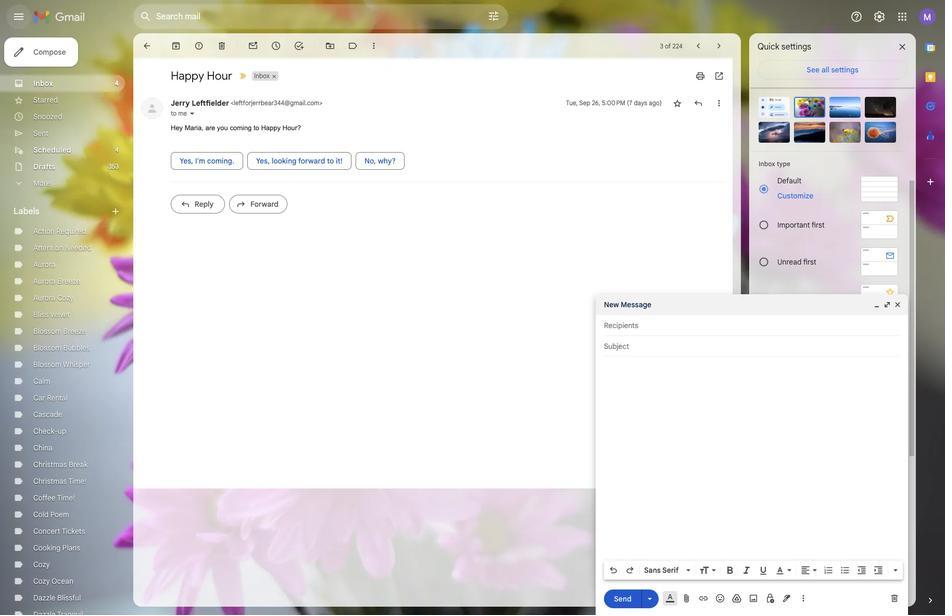 Task type: locate. For each thing, give the bounding box(es) containing it.
attach files image
[[682, 593, 692, 604]]

2 yes, from the left
[[256, 156, 270, 165]]

drafts link
[[33, 162, 55, 171]]

bliss velvet link
[[33, 310, 70, 319]]

first for starred first
[[804, 294, 817, 303]]

you
[[217, 124, 228, 132]]

time! down break at the left of page
[[68, 477, 86, 486]]

scheduled
[[33, 145, 71, 155]]

snoozed link
[[33, 112, 62, 121]]

0 horizontal spatial starred
[[33, 95, 58, 105]]

more image
[[369, 41, 379, 51]]

0 horizontal spatial settings
[[782, 42, 812, 52]]

to left it!
[[327, 156, 334, 165]]

more formatting options image
[[891, 565, 901, 576]]

0 vertical spatial blossom
[[33, 327, 61, 336]]

blossom bubbles
[[33, 343, 90, 353]]

coffee time! link
[[33, 493, 75, 503]]

aurora cozy link
[[33, 293, 74, 303]]

1 horizontal spatial starred
[[778, 294, 802, 303]]

1 horizontal spatial yes,
[[256, 156, 270, 165]]

2 vertical spatial cozy
[[33, 577, 50, 586]]

aurora cozy
[[33, 293, 74, 303]]

needed
[[65, 243, 91, 253]]

poem
[[50, 510, 69, 519]]

new message
[[604, 300, 652, 309]]

insert photo image
[[749, 593, 759, 604]]

more
[[33, 179, 50, 188]]

tab list
[[916, 33, 946, 578]]

inbox for inbox type
[[759, 160, 776, 168]]

forward link
[[229, 195, 288, 213]]

cozy up velvet
[[57, 293, 74, 303]]

2 vertical spatial blossom
[[33, 360, 61, 369]]

type
[[777, 160, 791, 168]]

of
[[665, 42, 671, 50]]

send
[[614, 594, 632, 604]]

labels
[[14, 206, 39, 217]]

cold poem
[[33, 510, 69, 519]]

redo ‪(⌘y)‬ image
[[625, 565, 636, 576]]

i'm
[[195, 156, 205, 165]]

more options image
[[801, 593, 807, 604]]

dazzle
[[33, 593, 55, 603]]

1 horizontal spatial to
[[254, 124, 259, 132]]

send button
[[604, 590, 642, 608]]

1 vertical spatial time!
[[57, 493, 75, 503]]

break
[[69, 460, 88, 469]]

sent link
[[33, 129, 48, 138]]

formatting options toolbar
[[604, 561, 903, 580]]

new message dialog
[[596, 294, 909, 615]]

quick settings
[[758, 42, 812, 52]]

up
[[58, 427, 66, 436]]

report spam image
[[194, 41, 204, 51]]

0 vertical spatial christmas
[[33, 460, 67, 469]]

aurora up bliss
[[33, 293, 55, 303]]

cozy down cooking
[[33, 560, 50, 569]]

inbox button
[[252, 71, 271, 81]]

labels navigation
[[0, 33, 133, 615]]

underline ‪(⌘u)‬ image
[[759, 566, 769, 576]]

inbox type element
[[759, 160, 899, 168]]

1 vertical spatial breeze
[[63, 327, 86, 336]]

0 vertical spatial starred
[[33, 95, 58, 105]]

0 horizontal spatial yes,
[[180, 156, 193, 165]]

to
[[171, 109, 177, 117], [254, 124, 259, 132], [327, 156, 334, 165]]

inbox up leftforjerrbear344@gmail.com
[[254, 72, 270, 80]]

cozy for cozy link
[[33, 560, 50, 569]]

2 vertical spatial to
[[327, 156, 334, 165]]

1 vertical spatial cozy
[[33, 560, 50, 569]]

time! for coffee time!
[[57, 493, 75, 503]]

breeze up bubbles
[[63, 327, 86, 336]]

blossom for blossom whisper
[[33, 360, 61, 369]]

first right unread
[[804, 257, 817, 266]]

no,
[[365, 156, 376, 165]]

inbox left type on the top right
[[759, 160, 776, 168]]

2 horizontal spatial inbox
[[759, 160, 776, 168]]

0 vertical spatial aurora
[[33, 260, 55, 269]]

yes, i'm coming.
[[180, 156, 234, 165]]

close image
[[894, 301, 902, 309]]

quick
[[758, 42, 780, 52]]

labels image
[[348, 41, 358, 51]]

bliss velvet
[[33, 310, 70, 319]]

check-
[[33, 427, 58, 436]]

1 vertical spatial aurora
[[33, 277, 55, 286]]

yes, for yes, i'm coming.
[[180, 156, 193, 165]]

car rental
[[33, 393, 68, 403]]

reply link
[[171, 195, 225, 213]]

check-up
[[33, 427, 66, 436]]

happy hour
[[171, 69, 232, 83]]

tue, sep 26, 5:00 pm (7 days ago)
[[566, 99, 662, 107]]

yes,
[[180, 156, 193, 165], [256, 156, 270, 165]]

to left me
[[171, 109, 177, 117]]

add to tasks image
[[294, 41, 304, 51]]

1 vertical spatial blossom
[[33, 343, 61, 353]]

1 vertical spatial happy
[[261, 124, 281, 132]]

2 vertical spatial aurora
[[33, 293, 55, 303]]

1 vertical spatial christmas
[[33, 477, 67, 486]]

christmas time!
[[33, 477, 86, 486]]

cozy ocean link
[[33, 577, 73, 586]]

blossom up calm link
[[33, 360, 61, 369]]

gmail image
[[33, 6, 90, 27]]

cooking plans
[[33, 543, 80, 553]]

1 horizontal spatial happy
[[261, 124, 281, 132]]

first right important
[[812, 220, 825, 230]]

action required
[[33, 227, 86, 236]]

0 horizontal spatial inbox
[[33, 79, 53, 88]]

0 vertical spatial first
[[812, 220, 825, 230]]

christmas down china link
[[33, 460, 67, 469]]

breeze for blossom breeze
[[63, 327, 86, 336]]

(7
[[627, 99, 633, 107]]

attention needed link
[[33, 243, 91, 253]]

0 vertical spatial breeze
[[57, 277, 80, 286]]

4
[[115, 79, 119, 87], [115, 146, 119, 154]]

0 vertical spatial happy
[[171, 69, 204, 83]]

concert
[[33, 527, 60, 536]]

coffee
[[33, 493, 56, 503]]

1 blossom from the top
[[33, 327, 61, 336]]

starred down unread
[[778, 294, 802, 303]]

tue,
[[566, 99, 578, 107]]

yes, left "looking"
[[256, 156, 270, 165]]

2 vertical spatial first
[[804, 294, 817, 303]]

christmas up coffee time! link
[[33, 477, 67, 486]]

blossom whisper link
[[33, 360, 90, 369]]

to right the coming on the left of page
[[254, 124, 259, 132]]

insert signature image
[[782, 593, 792, 604]]

inbox up the starred link
[[33, 79, 53, 88]]

cozy down cozy link
[[33, 577, 50, 586]]

italic ‪(⌘i)‬ image
[[742, 565, 752, 576]]

reply
[[195, 199, 214, 209]]

inbox inside 'labels' navigation
[[33, 79, 53, 88]]

snooze image
[[271, 41, 281, 51]]

it!
[[336, 156, 343, 165]]

bulleted list ‪(⌘⇧8)‬ image
[[840, 565, 851, 576]]

breeze up aurora cozy link
[[57, 277, 80, 286]]

starred up snoozed link
[[33, 95, 58, 105]]

starred inside 'labels' navigation
[[33, 95, 58, 105]]

sans serif option
[[642, 565, 685, 576]]

3 blossom from the top
[[33, 360, 61, 369]]

1 horizontal spatial settings
[[832, 65, 859, 75]]

happy up jerry
[[171, 69, 204, 83]]

aurora for aurora cozy
[[33, 293, 55, 303]]

settings
[[782, 42, 812, 52], [832, 65, 859, 75]]

3
[[660, 42, 664, 50]]

aurora
[[33, 260, 55, 269], [33, 277, 55, 286], [33, 293, 55, 303]]

compose button
[[4, 38, 78, 67]]

unread first
[[778, 257, 817, 266]]

4 for inbox
[[115, 79, 119, 87]]

aurora for the aurora link
[[33, 260, 55, 269]]

0 vertical spatial time!
[[68, 477, 86, 486]]

cozy
[[57, 293, 74, 303], [33, 560, 50, 569], [33, 577, 50, 586]]

new
[[604, 300, 619, 309]]

first down unread first
[[804, 294, 817, 303]]

inbox inside button
[[254, 72, 270, 80]]

insert emoji ‪(⌘⇧2)‬ image
[[715, 593, 726, 604]]

no, why? button
[[356, 152, 405, 170]]

older image
[[714, 41, 725, 51]]

2 christmas from the top
[[33, 477, 67, 486]]

None search field
[[133, 4, 509, 29]]

starred first
[[778, 294, 817, 303]]

0 vertical spatial 4
[[115, 79, 119, 87]]

main menu image
[[13, 10, 25, 23]]

Subject field
[[604, 341, 900, 352]]

1 vertical spatial first
[[804, 257, 817, 266]]

not starred image
[[673, 98, 683, 108]]

1 yes, from the left
[[180, 156, 193, 165]]

1 vertical spatial starred
[[778, 294, 802, 303]]

yes, left i'm
[[180, 156, 193, 165]]

inbox link
[[33, 79, 53, 88]]

see
[[807, 65, 820, 75]]

5:00 pm
[[602, 99, 626, 107]]

settings right quick
[[782, 42, 812, 52]]

aurora down attention
[[33, 260, 55, 269]]

time! up poem on the bottom of page
[[57, 493, 75, 503]]

starred for the starred link
[[33, 95, 58, 105]]

0 horizontal spatial happy
[[171, 69, 204, 83]]

1 vertical spatial 4
[[115, 146, 119, 154]]

blossom down blossom breeze link
[[33, 343, 61, 353]]

3 aurora from the top
[[33, 293, 55, 303]]

time! for christmas time!
[[68, 477, 86, 486]]

sans serif
[[644, 566, 679, 575]]

aurora down the aurora link
[[33, 277, 55, 286]]

1 christmas from the top
[[33, 460, 67, 469]]

minimize image
[[873, 301, 882, 309]]

time!
[[68, 477, 86, 486], [57, 493, 75, 503]]

bold ‪(⌘b)‬ image
[[725, 565, 736, 576]]

aurora breeze link
[[33, 277, 80, 286]]

rental
[[47, 393, 68, 403]]

attention needed
[[33, 243, 91, 253]]

important
[[778, 220, 810, 230]]

353
[[109, 163, 119, 170]]

back to inbox image
[[142, 41, 152, 51]]

settings right the all at the top right of page
[[832, 65, 859, 75]]

2 blossom from the top
[[33, 343, 61, 353]]

blossom down bliss velvet link
[[33, 327, 61, 336]]

maria,
[[185, 124, 204, 132]]

1 aurora from the top
[[33, 260, 55, 269]]

calm
[[33, 377, 50, 386]]

christmas break
[[33, 460, 88, 469]]

show details image
[[189, 110, 195, 117]]

tue, sep 26, 5:00 pm (7 days ago) cell
[[566, 98, 662, 108]]

1 horizontal spatial inbox
[[254, 72, 270, 80]]

Message Body text field
[[604, 362, 900, 558]]

all
[[822, 65, 830, 75]]

2 horizontal spatial to
[[327, 156, 334, 165]]

0 vertical spatial to
[[171, 109, 177, 117]]

jerry leftfielder cell
[[171, 98, 323, 108]]

default
[[778, 176, 802, 185]]

1 vertical spatial to
[[254, 124, 259, 132]]

1 vertical spatial settings
[[832, 65, 859, 75]]

pop out image
[[884, 301, 892, 309]]

sans
[[644, 566, 661, 575]]

blossom whisper
[[33, 360, 90, 369]]

2 aurora from the top
[[33, 277, 55, 286]]

action
[[33, 227, 55, 236]]

starred link
[[33, 95, 58, 105]]

aurora for aurora breeze
[[33, 277, 55, 286]]

4 for scheduled
[[115, 146, 119, 154]]

velvet
[[50, 310, 70, 319]]

0 horizontal spatial to
[[171, 109, 177, 117]]

happy left hour? in the left top of the page
[[261, 124, 281, 132]]

days
[[634, 99, 648, 107]]



Task type: vqa. For each thing, say whether or not it's contained in the screenshot.
the top 15
no



Task type: describe. For each thing, give the bounding box(es) containing it.
forward
[[298, 156, 325, 165]]

settings image
[[874, 10, 886, 23]]

blossom for blossom breeze
[[33, 327, 61, 336]]

delete image
[[217, 41, 227, 51]]

christmas for christmas break
[[33, 460, 67, 469]]

advanced search options image
[[483, 6, 504, 27]]

cozy for cozy ocean
[[33, 577, 50, 586]]

bliss
[[33, 310, 48, 319]]

concert tickets link
[[33, 527, 85, 536]]

0 vertical spatial settings
[[782, 42, 812, 52]]

blossom bubbles link
[[33, 343, 90, 353]]

search mail image
[[137, 7, 155, 26]]

move to image
[[325, 41, 336, 51]]

inbox for inbox link
[[33, 79, 53, 88]]

whisper
[[63, 360, 90, 369]]

26,
[[592, 99, 601, 107]]

labels heading
[[14, 206, 110, 217]]

quick settings element
[[758, 42, 812, 60]]

settings inside button
[[832, 65, 859, 75]]

first for unread first
[[804, 257, 817, 266]]

yes, for yes, looking forward to it!
[[256, 156, 270, 165]]

numbered list ‪(⌘⇧7)‬ image
[[824, 565, 834, 576]]

insert link ‪(⌘k)‬ image
[[699, 593, 709, 604]]

ocean
[[52, 577, 73, 586]]

indent less ‪(⌘[)‬ image
[[857, 565, 867, 576]]

car rental link
[[33, 393, 68, 403]]

toggle confidential mode image
[[765, 593, 776, 604]]

archive image
[[171, 41, 181, 51]]

looking
[[272, 156, 297, 165]]

action required link
[[33, 227, 86, 236]]

bubbles
[[63, 343, 90, 353]]

newer image
[[693, 41, 704, 51]]

plans
[[62, 543, 80, 553]]

hour
[[207, 69, 232, 83]]

Search mail text field
[[156, 11, 458, 22]]

customize button
[[772, 190, 820, 202]]

to inside button
[[327, 156, 334, 165]]

cascade
[[33, 410, 62, 419]]

china link
[[33, 443, 52, 453]]

message
[[621, 300, 652, 309]]

snoozed
[[33, 112, 62, 121]]

breeze for aurora breeze
[[57, 277, 80, 286]]

undo ‪(⌘z)‬ image
[[609, 565, 619, 576]]

aurora breeze
[[33, 277, 80, 286]]

yes, i'm coming. button
[[171, 152, 243, 170]]

hour?
[[283, 124, 301, 132]]

no, why?
[[365, 156, 396, 165]]

me
[[178, 109, 187, 117]]

cooking
[[33, 543, 61, 553]]

indent more ‪(⌘])‬ image
[[874, 565, 884, 576]]

inbox for inbox button
[[254, 72, 270, 80]]

0 vertical spatial cozy
[[57, 293, 74, 303]]

forward
[[251, 199, 279, 209]]

>
[[319, 99, 323, 107]]

blossom breeze link
[[33, 327, 86, 336]]

why?
[[378, 156, 396, 165]]

jerry leftfielder < leftforjerrbear344@gmail.com >
[[171, 98, 323, 108]]

theme
[[759, 80, 780, 88]]

jerry
[[171, 98, 190, 108]]

cascade link
[[33, 410, 62, 419]]

theme element
[[759, 79, 780, 90]]

support image
[[851, 10, 863, 23]]

cooking plans link
[[33, 543, 80, 553]]

to me
[[171, 109, 187, 117]]

discard draft ‪(⌘⇧d)‬ image
[[890, 593, 900, 604]]

scheduled link
[[33, 145, 71, 155]]

coming.
[[207, 156, 234, 165]]

check-up link
[[33, 427, 66, 436]]

important first
[[778, 220, 825, 230]]

insert files using drive image
[[732, 593, 742, 604]]

leftforjerrbear344@gmail.com
[[234, 99, 319, 107]]

christmas time! link
[[33, 477, 86, 486]]

aurora link
[[33, 260, 55, 269]]

dazzle blissful
[[33, 593, 81, 603]]

cozy ocean
[[33, 577, 73, 586]]

leftfielder
[[192, 98, 229, 108]]

coffee time!
[[33, 493, 75, 503]]

yes, looking forward to it! button
[[247, 152, 352, 170]]

christmas for christmas time!
[[33, 477, 67, 486]]

blossom breeze
[[33, 327, 86, 336]]

are
[[206, 124, 215, 132]]

cold poem link
[[33, 510, 69, 519]]

cozy link
[[33, 560, 50, 569]]

inbox type
[[759, 160, 791, 168]]

sent
[[33, 129, 48, 138]]

yes, looking forward to it!
[[256, 156, 343, 165]]

recipients
[[604, 321, 639, 330]]

coming
[[230, 124, 252, 132]]

christmas break link
[[33, 460, 88, 469]]

compose
[[33, 47, 66, 57]]

starred for starred first
[[778, 294, 802, 303]]

blossom for blossom bubbles
[[33, 343, 61, 353]]

sep
[[580, 99, 591, 107]]

more send options image
[[645, 594, 655, 604]]

see all settings button
[[758, 60, 908, 79]]

china
[[33, 443, 52, 453]]

see all settings
[[807, 65, 859, 75]]

224
[[673, 42, 683, 50]]

Not starred checkbox
[[673, 98, 683, 108]]

first for important first
[[812, 220, 825, 230]]



